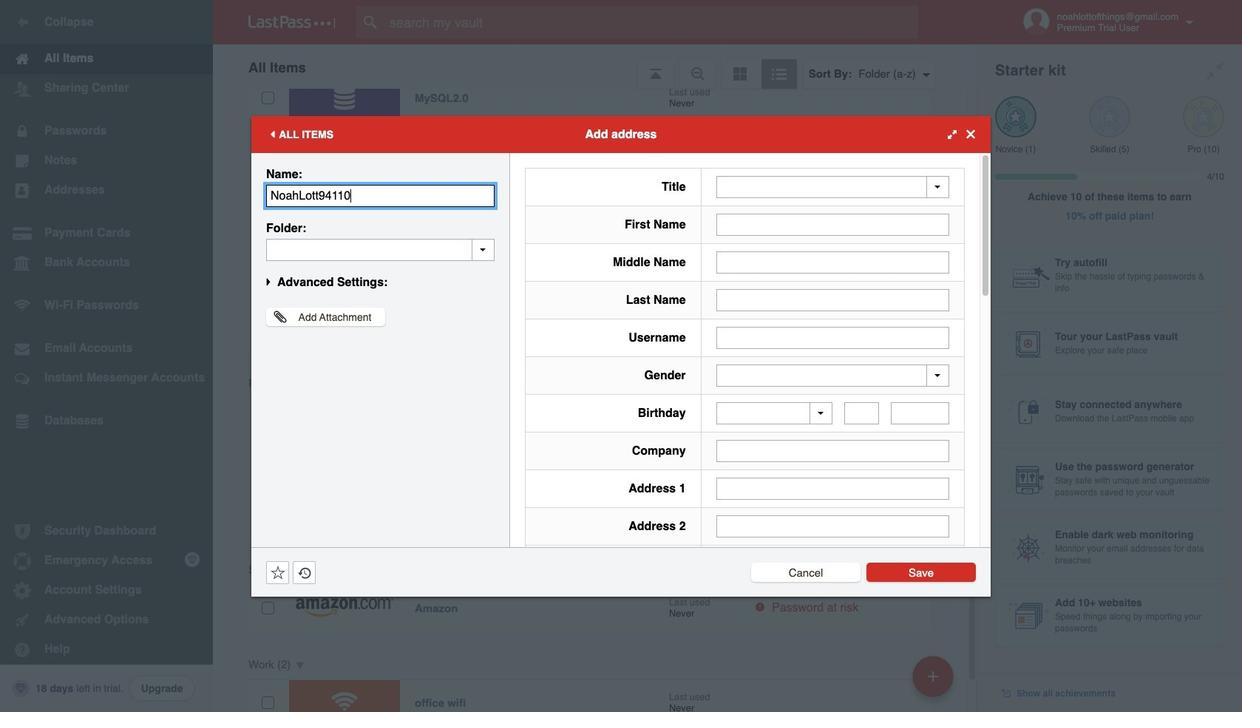 Task type: describe. For each thing, give the bounding box(es) containing it.
Search search field
[[357, 6, 948, 38]]

new item image
[[929, 671, 939, 682]]

main navigation navigation
[[0, 0, 213, 712]]

lastpass image
[[249, 16, 336, 29]]



Task type: locate. For each thing, give the bounding box(es) containing it.
dialog
[[252, 116, 991, 712]]

new item navigation
[[908, 652, 963, 712]]

None text field
[[717, 213, 950, 236], [266, 239, 495, 261], [717, 289, 950, 311], [845, 402, 880, 425], [892, 402, 950, 425], [717, 440, 950, 462], [717, 213, 950, 236], [266, 239, 495, 261], [717, 289, 950, 311], [845, 402, 880, 425], [892, 402, 950, 425], [717, 440, 950, 462]]

search my vault text field
[[357, 6, 948, 38]]

vault options navigation
[[213, 44, 978, 89]]

None text field
[[266, 185, 495, 207], [717, 251, 950, 273], [717, 327, 950, 349], [717, 478, 950, 500], [717, 516, 950, 538], [266, 185, 495, 207], [717, 251, 950, 273], [717, 327, 950, 349], [717, 478, 950, 500], [717, 516, 950, 538]]



Task type: vqa. For each thing, say whether or not it's contained in the screenshot.
Search My Vault text box
yes



